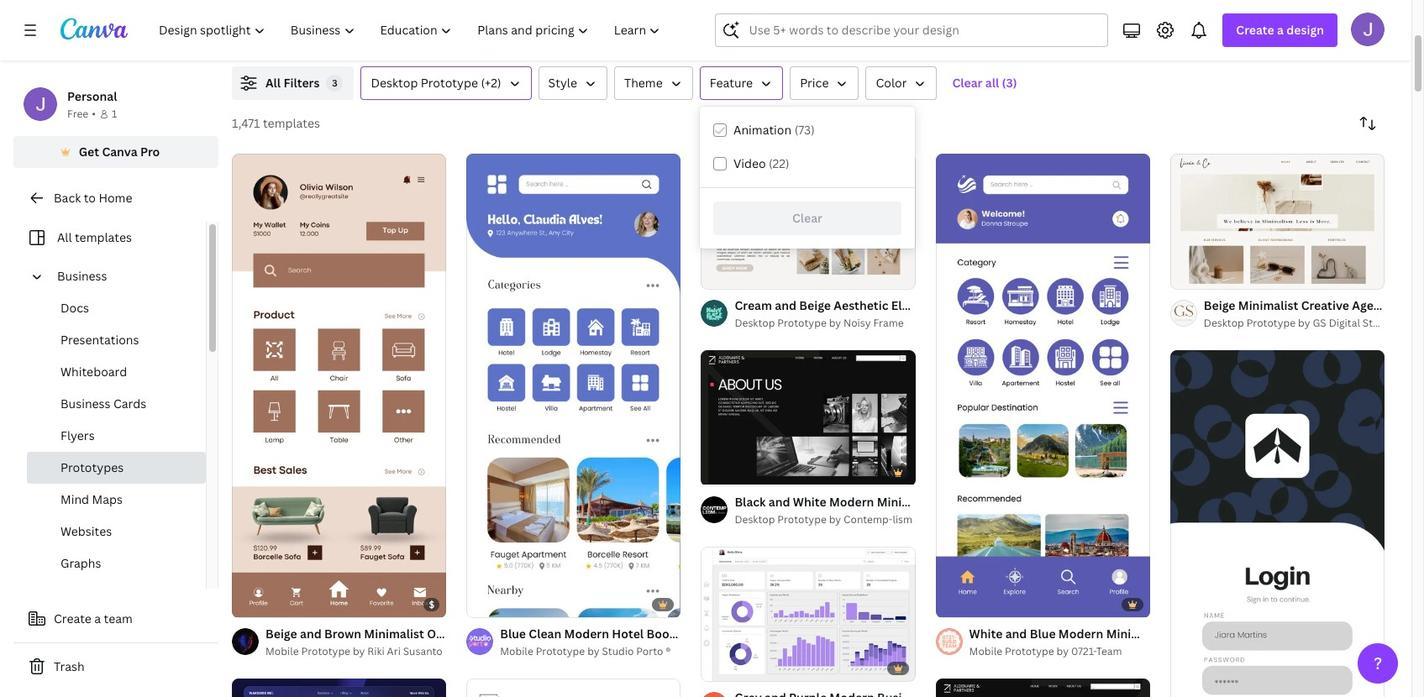 Task type: locate. For each thing, give the bounding box(es) containing it.
business for business cards
[[60, 396, 111, 412]]

1 horizontal spatial create
[[1236, 22, 1274, 38]]

1 vertical spatial studio
[[602, 644, 634, 659]]

by left 0721-
[[1057, 644, 1069, 659]]

home
[[99, 190, 132, 206]]

business
[[57, 268, 107, 284], [60, 396, 111, 412]]

black and white modern minimalist creative portfolio about us page website design prototype image
[[701, 351, 915, 485]]

1 for 1
[[112, 107, 117, 121]]

a left design
[[1277, 22, 1284, 38]]

0 horizontal spatial all
[[57, 229, 72, 245]]

(73)
[[795, 122, 815, 138]]

0 vertical spatial a
[[1277, 22, 1284, 38]]

video
[[734, 155, 766, 171]]

1 horizontal spatial 1
[[713, 269, 718, 281]]

susanto
[[403, 644, 443, 659]]

business link
[[50, 260, 196, 292]]

blue clean modern hotel booking mobile prototype link
[[500, 625, 796, 643]]

1 horizontal spatial all
[[266, 75, 281, 91]]

noisy
[[844, 316, 871, 330]]

by inside the "desktop prototype by contemp-lism" 'link'
[[829, 512, 841, 526]]

trash link
[[13, 650, 218, 684]]

desktop prototype by contemp-lism
[[735, 512, 913, 526]]

by inside 'blue clean modern hotel booking mobile prototype mobile prototype by studio porto ®'
[[587, 644, 600, 659]]

all templates
[[57, 229, 132, 245]]

Search search field
[[749, 14, 1098, 46]]

0 vertical spatial clear
[[952, 75, 983, 91]]

3
[[332, 76, 337, 89]]

a inside dropdown button
[[1277, 22, 1284, 38]]

0 vertical spatial create
[[1236, 22, 1274, 38]]

create left design
[[1236, 22, 1274, 38]]

grey and purple modern business dashboard app desktop prototype image
[[701, 547, 915, 681]]

1 right •
[[112, 107, 117, 121]]

graphs link
[[27, 548, 206, 580]]

0 vertical spatial templates
[[263, 115, 320, 131]]

by left gs
[[1298, 316, 1310, 330]]

whiteboard
[[60, 364, 127, 380]]

0 vertical spatial all
[[266, 75, 281, 91]]

studio for hotel
[[602, 644, 634, 659]]

1 vertical spatial a
[[94, 611, 101, 627]]

a left team
[[94, 611, 101, 627]]

frame
[[873, 316, 904, 330]]

back to home link
[[13, 181, 218, 215]]

1 horizontal spatial a
[[1277, 22, 1284, 38]]

by left contemp-
[[829, 512, 841, 526]]

create for create a design
[[1236, 22, 1274, 38]]

create left team
[[54, 611, 91, 627]]

by inside beige minimalist creative agency webs desktop prototype by gs digital studio
[[1298, 316, 1310, 330]]

0 vertical spatial business
[[57, 268, 107, 284]]

by down modern
[[587, 644, 600, 659]]

websites link
[[27, 516, 206, 548]]

0 horizontal spatial studio
[[602, 644, 634, 659]]

desktop for desktop prototype (+2)
[[371, 75, 418, 91]]

free
[[67, 107, 88, 121]]

business up flyers
[[60, 396, 111, 412]]

beige
[[1204, 297, 1236, 313]]

templates
[[263, 115, 320, 131], [75, 229, 132, 245]]

5
[[731, 269, 737, 281]]

studio inside beige minimalist creative agency webs desktop prototype by gs digital studio
[[1363, 316, 1395, 330]]

theme button
[[614, 66, 693, 100]]

templates down all filters
[[263, 115, 320, 131]]

mind
[[60, 492, 89, 507]]

get canva pro button
[[13, 136, 218, 168]]

desktop prototype by noisy frame
[[735, 316, 904, 330]]

black and white modern minimalist creative portfolio website design prototype image
[[936, 679, 1150, 697]]

by left the riki
[[353, 644, 365, 659]]

1 horizontal spatial templates
[[263, 115, 320, 131]]

(3)
[[1002, 75, 1017, 91]]

3 filter options selected element
[[326, 75, 343, 92]]

mobile right booking
[[696, 626, 735, 642]]

blue clean modern hotel booking mobile prototype image
[[466, 154, 681, 617]]

by for desktop prototype by noisy frame
[[829, 316, 841, 330]]

$
[[429, 598, 435, 611]]

1 vertical spatial create
[[54, 611, 91, 627]]

by inside the desktop prototype by noisy frame 'link'
[[829, 316, 841, 330]]

cards
[[113, 396, 146, 412]]

desktop prototype (+2) button
[[361, 66, 532, 100]]

mind maps link
[[27, 484, 206, 516]]

presentations
[[60, 332, 139, 348]]

login page wireframe mobile ui prototype image
[[1170, 350, 1385, 697]]

all down back
[[57, 229, 72, 245]]

prototype
[[421, 75, 478, 91], [777, 316, 827, 330], [1247, 316, 1296, 330], [777, 512, 827, 526], [738, 626, 796, 642], [301, 644, 350, 659], [536, 644, 585, 659], [1005, 644, 1054, 659]]

studio down agency
[[1363, 316, 1395, 330]]

whiteboard link
[[27, 356, 206, 388]]

desktop inside button
[[371, 75, 418, 91]]

0721-
[[1071, 644, 1096, 659]]

0 horizontal spatial templates
[[75, 229, 132, 245]]

dark blue and purple modern marketing blog desktop prototype image
[[232, 679, 446, 697]]

1 horizontal spatial clear
[[952, 75, 983, 91]]

templates down back to home
[[75, 229, 132, 245]]

studio down hotel
[[602, 644, 634, 659]]

a inside button
[[94, 611, 101, 627]]

1 left of
[[713, 269, 718, 281]]

all filters
[[266, 75, 320, 91]]

blue clean modern hotel booking mobile prototype mobile prototype by studio porto ®
[[500, 626, 796, 659]]

1 vertical spatial templates
[[75, 229, 132, 245]]

all
[[266, 75, 281, 91], [57, 229, 72, 245]]

1 vertical spatial business
[[60, 396, 111, 412]]

flyers link
[[27, 420, 206, 452]]

1 vertical spatial 1
[[713, 269, 718, 281]]

a for design
[[1277, 22, 1284, 38]]

free •
[[67, 107, 96, 121]]

create
[[1236, 22, 1274, 38], [54, 611, 91, 627]]

contemp-
[[844, 512, 893, 526]]

mobile prototype by riki ari susanto link
[[266, 643, 446, 660]]

studio inside 'blue clean modern hotel booking mobile prototype mobile prototype by studio porto ®'
[[602, 644, 634, 659]]

a for team
[[94, 611, 101, 627]]

white and blue modern minimalist hotel booking mobile prototype image
[[936, 154, 1150, 617]]

clear all (3) button
[[944, 66, 1026, 100]]

by inside mobile prototype by 0721-team link
[[1057, 644, 1069, 659]]

create a team
[[54, 611, 133, 627]]

clear
[[952, 75, 983, 91], [792, 210, 823, 226]]

business up the docs
[[57, 268, 107, 284]]

minimalist
[[1238, 297, 1298, 313]]

by
[[829, 316, 841, 330], [1298, 316, 1310, 330], [829, 512, 841, 526], [353, 644, 365, 659], [587, 644, 600, 659], [1057, 644, 1069, 659]]

desktop
[[371, 75, 418, 91], [735, 316, 775, 330], [1204, 316, 1244, 330], [735, 512, 775, 526]]

create inside button
[[54, 611, 91, 627]]

0 vertical spatial 1
[[112, 107, 117, 121]]

mobile
[[696, 626, 735, 642], [266, 644, 299, 659], [500, 644, 533, 659], [969, 644, 1003, 659]]

get
[[79, 144, 99, 160]]

0 horizontal spatial a
[[94, 611, 101, 627]]

style button
[[538, 66, 607, 100]]

create a team button
[[13, 602, 218, 636]]

None search field
[[715, 13, 1109, 47]]

1 vertical spatial clear
[[792, 210, 823, 226]]

0 horizontal spatial 1
[[112, 107, 117, 121]]

webs
[[1397, 297, 1424, 313]]

business cards
[[60, 396, 146, 412]]

by inside mobile prototype by riki ari susanto link
[[353, 644, 365, 659]]

1 of 5
[[713, 269, 737, 281]]

all left filters
[[266, 75, 281, 91]]

by left noisy
[[829, 316, 841, 330]]

0 vertical spatial studio
[[1363, 316, 1395, 330]]

studio
[[1363, 316, 1395, 330], [602, 644, 634, 659]]

1,471 templates
[[232, 115, 320, 131]]

create inside dropdown button
[[1236, 22, 1274, 38]]

0 horizontal spatial create
[[54, 611, 91, 627]]

docs
[[60, 300, 89, 316]]

1 horizontal spatial studio
[[1363, 316, 1395, 330]]

all for all templates
[[57, 229, 72, 245]]

desktop prototype by contemp-lism link
[[735, 511, 915, 528]]

mind maps
[[60, 492, 123, 507]]

black and white minimalist interior company desktop prototype image
[[466, 679, 681, 697]]

•
[[92, 107, 96, 121]]

0 horizontal spatial clear
[[792, 210, 823, 226]]

team
[[104, 611, 133, 627]]

1 vertical spatial all
[[57, 229, 72, 245]]

feature button
[[700, 66, 783, 100]]



Task type: describe. For each thing, give the bounding box(es) containing it.
desktop inside beige minimalist creative agency webs desktop prototype by gs digital studio
[[1204, 316, 1244, 330]]

by for mobile prototype by 0721-team
[[1057, 644, 1069, 659]]

templates for all templates
[[75, 229, 132, 245]]

studio for agency
[[1363, 316, 1395, 330]]

prototypes
[[60, 460, 124, 476]]

prototype inside button
[[421, 75, 478, 91]]

mobile prototype by 0721-team
[[969, 644, 1122, 659]]

mobile prototype by studio porto ® link
[[500, 643, 681, 660]]

modern
[[564, 626, 609, 642]]

riki
[[367, 644, 385, 659]]

creative
[[1301, 297, 1349, 313]]

1 for 1 of 5
[[713, 269, 718, 281]]

by for mobile prototype by riki ari susanto
[[353, 644, 365, 659]]

websites
[[60, 523, 112, 539]]

mobile up black and white modern minimalist creative portfolio website design prototype image
[[969, 644, 1003, 659]]

desktop prototype (+2)
[[371, 75, 501, 91]]

graphs
[[60, 555, 101, 571]]

mobile prototype by riki ari susanto
[[266, 644, 443, 659]]

maps
[[92, 492, 123, 507]]

business cards link
[[27, 388, 206, 420]]

all for all filters
[[266, 75, 281, 91]]

blue
[[500, 626, 526, 642]]

lism
[[893, 512, 913, 526]]

all templates link
[[24, 222, 196, 254]]

beige and brown minimalist online shop menu furniture mobile prototype image
[[232, 154, 446, 617]]

prototype templates image
[[1026, 0, 1385, 46]]

feature
[[710, 75, 753, 91]]

®
[[666, 644, 671, 659]]

theme
[[624, 75, 663, 91]]

of
[[720, 269, 729, 281]]

create for create a team
[[54, 611, 91, 627]]

templates for 1,471 templates
[[263, 115, 320, 131]]

desktop prototype by gs digital studio link
[[1204, 315, 1395, 332]]

clean
[[529, 626, 561, 642]]

cream and beige aesthetic elegant online portfolio shop desktop prototype image
[[701, 154, 915, 288]]

price button
[[790, 66, 859, 100]]

presentations link
[[27, 324, 206, 356]]

video (22)
[[734, 155, 789, 171]]

flyers
[[60, 428, 95, 444]]

beige minimalist creative agency webs desktop prototype by gs digital studio
[[1204, 297, 1424, 330]]

desktop for desktop prototype by noisy frame
[[735, 316, 775, 330]]

team
[[1096, 644, 1122, 659]]

porto
[[636, 644, 663, 659]]

pro
[[140, 144, 160, 160]]

agency
[[1352, 297, 1394, 313]]

clear all (3)
[[952, 75, 1017, 91]]

beige minimalist creative agency website desktop prototype image
[[1170, 154, 1385, 288]]

docs link
[[27, 292, 206, 324]]

desktop prototype by noisy frame link
[[735, 315, 915, 332]]

clear button
[[713, 202, 902, 235]]

get canva pro
[[79, 144, 160, 160]]

clear for clear
[[792, 210, 823, 226]]

gs
[[1313, 316, 1326, 330]]

canva
[[102, 144, 137, 160]]

create a design
[[1236, 22, 1324, 38]]

hotel
[[612, 626, 644, 642]]

trash
[[54, 659, 85, 675]]

filters
[[284, 75, 320, 91]]

beige minimalist creative agency webs link
[[1204, 296, 1424, 315]]

(+2)
[[481, 75, 501, 91]]

mobile up dark blue and purple modern marketing blog desktop prototype image
[[266, 644, 299, 659]]

(22)
[[769, 155, 789, 171]]

1 of 5 link
[[701, 154, 915, 289]]

prototype inside beige minimalist creative agency webs desktop prototype by gs digital studio
[[1247, 316, 1296, 330]]

Sort by button
[[1351, 107, 1385, 140]]

color button
[[866, 66, 937, 100]]

top level navigation element
[[148, 13, 675, 47]]

color
[[876, 75, 907, 91]]

by for desktop prototype by contemp-lism
[[829, 512, 841, 526]]

booking
[[647, 626, 693, 642]]

back
[[54, 190, 81, 206]]

digital
[[1329, 316, 1360, 330]]

to
[[84, 190, 96, 206]]

back to home
[[54, 190, 132, 206]]

ari
[[387, 644, 401, 659]]

style
[[548, 75, 577, 91]]

animation (73)
[[734, 122, 815, 138]]

jacob simon image
[[1351, 13, 1385, 46]]

price
[[800, 75, 829, 91]]

all
[[985, 75, 999, 91]]

1,471
[[232, 115, 260, 131]]

mobile down blue
[[500, 644, 533, 659]]

personal
[[67, 88, 117, 104]]

animation
[[734, 122, 792, 138]]

clear for clear all (3)
[[952, 75, 983, 91]]

business for business
[[57, 268, 107, 284]]

mobile prototype by 0721-team link
[[969, 643, 1150, 660]]

desktop for desktop prototype by contemp-lism
[[735, 512, 775, 526]]

design
[[1287, 22, 1324, 38]]

create a design button
[[1223, 13, 1338, 47]]



Task type: vqa. For each thing, say whether or not it's contained in the screenshot.
Maps in the left of the page
yes



